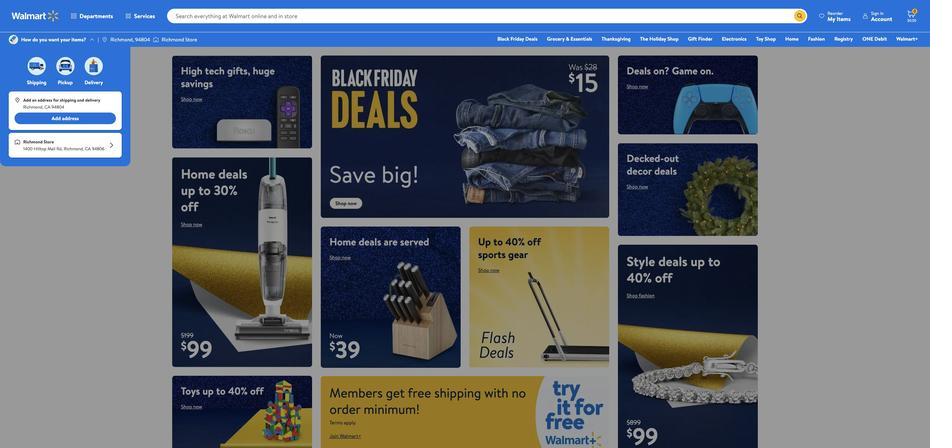 Task type: vqa. For each thing, say whether or not it's contained in the screenshot.
Add
yes



Task type: locate. For each thing, give the bounding box(es) containing it.
off inside the style deals up to 40% off
[[655, 269, 673, 287]]

 image
[[9, 35, 18, 44], [153, 36, 159, 43]]

deals
[[654, 164, 677, 178], [218, 165, 248, 183], [359, 235, 381, 249], [659, 252, 688, 271]]

shop for decked-out decor deals
[[627, 183, 638, 190]]

on.
[[700, 64, 714, 78]]

join walmart+
[[330, 433, 361, 440]]

1 vertical spatial ca
[[85, 146, 91, 152]]

40% inside up to 40% off sports gear
[[505, 235, 525, 249]]

ca
[[44, 104, 50, 110], [85, 146, 91, 152]]

add address
[[52, 115, 79, 122]]

add address button
[[15, 113, 116, 124]]

shop now for home deals are served
[[330, 254, 351, 261]]

style
[[627, 252, 655, 271]]

0 horizontal spatial shipping
[[60, 97, 76, 103]]

up inside the style deals up to 40% off
[[691, 252, 705, 271]]

services button
[[119, 7, 161, 25]]

shop now for up to 40% off sports gear
[[478, 267, 500, 274]]

|
[[98, 36, 99, 43]]

add inside add an address for shipping and delivery richmond, ca 94804
[[23, 97, 31, 103]]

0 horizontal spatial 94804
[[51, 104, 64, 110]]

off inside home deals up to 30% off
[[181, 198, 198, 216]]

$ inside "$199 $ 99"
[[181, 338, 187, 354]]

1 horizontal spatial home
[[330, 235, 356, 249]]

served
[[400, 235, 429, 249]]

on?
[[654, 64, 670, 78]]

deals inside the decked-out decor deals
[[654, 164, 677, 178]]

shipping inside add an address for shipping and delivery richmond, ca 94804
[[60, 97, 76, 103]]

2 horizontal spatial richmond,
[[110, 36, 134, 43]]

fashion
[[808, 35, 825, 43]]

grocery
[[547, 35, 565, 43]]

add down add an address for shipping and delivery richmond, ca 94804
[[52, 115, 61, 122]]

ca up "add address" 'button'
[[44, 104, 50, 110]]

 image left 'richmond store'
[[153, 36, 159, 43]]

richmond for richmond store
[[162, 36, 184, 43]]

2 horizontal spatial up
[[691, 252, 705, 271]]

30%
[[214, 181, 238, 200]]

up to 40% off sports gear
[[478, 235, 541, 262]]

toy shop link
[[753, 35, 779, 43]]

shop for toys up to 40% off
[[181, 403, 192, 411]]

up inside home deals up to 30% off
[[181, 181, 195, 200]]

0 vertical spatial address
[[38, 97, 52, 103]]

0 horizontal spatial $
[[181, 338, 187, 354]]

0 vertical spatial home
[[786, 35, 799, 43]]

shipping
[[27, 79, 46, 86]]

now dollar 39 null group
[[321, 332, 360, 368]]

1 vertical spatial 40%
[[627, 269, 652, 287]]

0 vertical spatial store
[[185, 36, 197, 43]]

walmart+
[[897, 35, 918, 43], [340, 433, 361, 440]]

40% inside the style deals up to 40% off
[[627, 269, 652, 287]]

shop now for decked-out decor deals
[[627, 183, 648, 190]]

 image left how
[[9, 35, 18, 44]]

0 vertical spatial ca
[[44, 104, 50, 110]]

toy
[[756, 35, 764, 43]]

deals inside the style deals up to 40% off
[[659, 252, 688, 271]]

1 vertical spatial richmond,
[[23, 104, 43, 110]]

pickup button
[[55, 55, 76, 86]]

1 vertical spatial up
[[691, 252, 705, 271]]

add left an
[[23, 97, 31, 103]]

address down add an address for shipping and delivery richmond, ca 94804
[[62, 115, 79, 122]]

shop now link for save big!
[[330, 198, 363, 209]]

0 horizontal spatial richmond,
[[23, 104, 43, 110]]

shop for up to 40% off sports gear
[[478, 267, 489, 274]]

1 vertical spatial deals
[[627, 64, 651, 78]]

now
[[639, 83, 648, 90], [193, 96, 202, 103], [639, 183, 648, 190], [348, 200, 357, 207], [193, 221, 202, 228], [342, 254, 351, 261], [491, 267, 500, 274], [193, 403, 202, 411]]

address inside add an address for shipping and delivery richmond, ca 94804
[[38, 97, 52, 103]]

add inside 'button'
[[52, 115, 61, 122]]

shipping inside members get free shipping with no order minimum! terms apply.
[[434, 384, 481, 402]]

1 horizontal spatial shipping
[[434, 384, 481, 402]]

1 horizontal spatial walmart+
[[897, 35, 918, 43]]

electronics
[[722, 35, 747, 43]]

want
[[48, 36, 59, 43]]

the
[[640, 35, 648, 43]]

store up mall
[[44, 139, 54, 145]]

1 vertical spatial richmond
[[23, 139, 43, 145]]

1 horizontal spatial  image
[[153, 36, 159, 43]]

the holiday shop link
[[637, 35, 682, 43]]

store for richmond store 1400 hilltop mall rd, richmond, ca 94806
[[44, 139, 54, 145]]

how do you want your items?
[[21, 36, 86, 43]]

order
[[330, 400, 361, 419]]

gift
[[688, 35, 697, 43]]

0 vertical spatial 94804
[[135, 36, 150, 43]]

 image for delivery
[[85, 57, 103, 75]]

richmond, down an
[[23, 104, 43, 110]]

shop now
[[627, 83, 648, 90], [181, 96, 202, 103], [627, 183, 648, 190], [335, 200, 357, 207], [181, 221, 202, 228], [330, 254, 351, 261], [478, 267, 500, 274], [181, 403, 202, 411]]

deals right the friday
[[526, 35, 538, 43]]

1 horizontal spatial store
[[185, 36, 197, 43]]

add for add an address for shipping and delivery richmond, ca 94804
[[23, 97, 31, 103]]

1 vertical spatial address
[[62, 115, 79, 122]]

richmond inside richmond store 1400 hilltop mall rd, richmond, ca 94806
[[23, 139, 43, 145]]

0 horizontal spatial 40%
[[228, 384, 248, 398]]

$ for 39
[[330, 338, 335, 354]]

deals for home deals up to 30% off
[[218, 165, 248, 183]]

0 horizontal spatial store
[[44, 139, 54, 145]]

94804 down for
[[51, 104, 64, 110]]

debit
[[875, 35, 887, 43]]

the holiday shop
[[640, 35, 679, 43]]

 image inside shipping 'button'
[[28, 57, 46, 75]]

now for up to 40% off sports gear
[[491, 267, 500, 274]]

0 horizontal spatial walmart+
[[340, 433, 361, 440]]

0 horizontal spatial up
[[181, 181, 195, 200]]

delivery
[[85, 97, 100, 103]]

essentials
[[571, 35, 592, 43]]

gifts,
[[227, 64, 250, 78]]

0 horizontal spatial home
[[181, 165, 215, 183]]

how
[[21, 36, 31, 43]]

0 vertical spatial up
[[181, 181, 195, 200]]

reorder
[[828, 10, 843, 16]]

1 horizontal spatial deals
[[627, 64, 651, 78]]

items
[[837, 15, 851, 23]]

shop fashion
[[627, 292, 655, 299]]

add an address for shipping and delivery richmond, ca 94804
[[23, 97, 100, 110]]

store inside richmond store 1400 hilltop mall rd, richmond, ca 94806
[[44, 139, 54, 145]]

now for save big!
[[348, 200, 357, 207]]

0 vertical spatial add
[[23, 97, 31, 103]]

to inside the style deals up to 40% off
[[708, 252, 721, 271]]

rd,
[[56, 146, 63, 152]]

registry
[[835, 35, 853, 43]]

was dollar $899, now dollar 99 group
[[618, 418, 658, 448]]

0 horizontal spatial  image
[[9, 35, 18, 44]]

walmart+ link
[[893, 35, 922, 43]]

sign
[[871, 10, 879, 16]]

store for richmond store
[[185, 36, 197, 43]]

$ inside was dollar $899, now dollar 99 group
[[627, 425, 633, 441]]

0 horizontal spatial ca
[[44, 104, 50, 110]]

shop for high tech gifts, huge savings
[[181, 96, 192, 103]]

deals inside home deals up to 30% off
[[218, 165, 248, 183]]

1 horizontal spatial richmond,
[[64, 146, 84, 152]]

2 vertical spatial up
[[203, 384, 214, 398]]

0 vertical spatial richmond
[[162, 36, 184, 43]]

 image inside pickup button
[[56, 57, 74, 75]]

shop now for home deals up to 30% off
[[181, 221, 202, 228]]

ca left 94806
[[85, 146, 91, 152]]

off
[[181, 198, 198, 216], [528, 235, 541, 249], [655, 269, 673, 287], [250, 384, 264, 398]]

black friday deals link
[[494, 35, 541, 43]]

electronics link
[[719, 35, 750, 43]]

to
[[198, 181, 211, 200], [494, 235, 503, 249], [708, 252, 721, 271], [216, 384, 226, 398]]

walmart+ down apply.
[[340, 433, 361, 440]]

members
[[330, 384, 383, 402]]

shop now link for decked-out decor deals
[[627, 183, 648, 190]]

 image
[[102, 37, 108, 43], [28, 57, 46, 75], [56, 57, 74, 75], [85, 57, 103, 75], [15, 97, 20, 103], [15, 139, 20, 145]]

1 horizontal spatial 40%
[[505, 235, 525, 249]]

now for decked-out decor deals
[[639, 183, 648, 190]]

2 horizontal spatial $
[[627, 425, 633, 441]]

Search search field
[[167, 9, 807, 23]]

 image for richmond, 94804
[[102, 37, 108, 43]]

$ inside now $ 39
[[330, 338, 335, 354]]

home
[[786, 35, 799, 43], [181, 165, 215, 183], [330, 235, 356, 249]]

 image for richmond store
[[153, 36, 159, 43]]

get
[[386, 384, 405, 402]]

richmond store
[[162, 36, 197, 43]]

2 horizontal spatial 40%
[[627, 269, 652, 287]]

off inside up to 40% off sports gear
[[528, 235, 541, 249]]

add for add address
[[52, 115, 61, 122]]

1 vertical spatial store
[[44, 139, 54, 145]]

0 horizontal spatial richmond
[[23, 139, 43, 145]]

1 horizontal spatial $
[[330, 338, 335, 354]]

store up high
[[185, 36, 197, 43]]

2 vertical spatial home
[[330, 235, 356, 249]]

deals on? game on.
[[627, 64, 714, 78]]

1 horizontal spatial ca
[[85, 146, 91, 152]]

Walmart Site-Wide search field
[[167, 9, 807, 23]]

toys
[[181, 384, 200, 398]]

shipping button
[[26, 55, 47, 86]]

 image for shipping
[[28, 57, 46, 75]]

0 horizontal spatial add
[[23, 97, 31, 103]]

1 horizontal spatial up
[[203, 384, 214, 398]]

1400
[[23, 146, 33, 152]]

my
[[828, 15, 836, 23]]

deals left on?
[[627, 64, 651, 78]]

now for high tech gifts, huge savings
[[193, 96, 202, 103]]

0 vertical spatial deals
[[526, 35, 538, 43]]

2 vertical spatial richmond,
[[64, 146, 84, 152]]

toys up to 40% off
[[181, 384, 264, 398]]

richmond, right rd,
[[64, 146, 84, 152]]

0 vertical spatial 40%
[[505, 235, 525, 249]]

1 horizontal spatial richmond
[[162, 36, 184, 43]]

home inside home deals up to 30% off
[[181, 165, 215, 183]]

0 vertical spatial shipping
[[60, 97, 76, 103]]

to inside up to 40% off sports gear
[[494, 235, 503, 249]]

shipping
[[60, 97, 76, 103], [434, 384, 481, 402]]

save
[[330, 158, 376, 190]]

richmond,
[[110, 36, 134, 43], [23, 104, 43, 110], [64, 146, 84, 152]]

1 horizontal spatial address
[[62, 115, 79, 122]]

1 horizontal spatial add
[[52, 115, 61, 122]]

shop for home deals up to 30% off
[[181, 221, 192, 228]]

94804 down services
[[135, 36, 150, 43]]

registry link
[[831, 35, 856, 43]]

1 vertical spatial shipping
[[434, 384, 481, 402]]

now for home deals are served
[[342, 254, 351, 261]]

sports
[[478, 247, 506, 262]]

richmond, right |
[[110, 36, 134, 43]]

0 horizontal spatial address
[[38, 97, 52, 103]]

address right an
[[38, 97, 52, 103]]

 image inside delivery button
[[85, 57, 103, 75]]

1 vertical spatial 94804
[[51, 104, 64, 110]]

1 vertical spatial home
[[181, 165, 215, 183]]

ca inside add an address for shipping and delivery richmond, ca 94804
[[44, 104, 50, 110]]

1 vertical spatial add
[[52, 115, 61, 122]]

home deals up to 30% off
[[181, 165, 248, 216]]

2 horizontal spatial home
[[786, 35, 799, 43]]

address inside 'button'
[[62, 115, 79, 122]]

walmart+ down the $0.00
[[897, 35, 918, 43]]

0 horizontal spatial deals
[[526, 35, 538, 43]]

$ for 99
[[181, 338, 187, 354]]



Task type: describe. For each thing, give the bounding box(es) containing it.
high
[[181, 64, 203, 78]]

toy shop
[[756, 35, 776, 43]]

shop now link for toys up to 40% off
[[181, 403, 202, 411]]

grocery & essentials
[[547, 35, 592, 43]]

gear
[[508, 247, 528, 262]]

in
[[880, 10, 884, 16]]

0
[[914, 8, 916, 14]]

shop now for save big!
[[335, 200, 357, 207]]

game
[[672, 64, 698, 78]]

minimum!
[[364, 400, 420, 419]]

1 horizontal spatial 94804
[[135, 36, 150, 43]]

fashion link
[[805, 35, 828, 43]]

decked-out decor deals
[[627, 151, 679, 178]]

home for 39
[[330, 235, 356, 249]]

shop now link for home deals are served
[[330, 254, 351, 261]]

shop for deals on? game on.
[[627, 83, 638, 90]]

apply.
[[344, 419, 357, 427]]

 image for pickup
[[56, 57, 74, 75]]

$199
[[181, 331, 194, 340]]

departments button
[[65, 7, 119, 25]]

shop now for deals on? game on.
[[627, 83, 648, 90]]

join walmart+ link
[[330, 433, 361, 440]]

up for style deals up to 40% off
[[691, 252, 705, 271]]

shop for save big!
[[335, 200, 347, 207]]

members get free shipping with no order minimum! terms apply.
[[330, 384, 526, 427]]

was dollar $199, now dollar 99 group
[[172, 331, 212, 367]]

$0.00
[[908, 18, 917, 23]]

your
[[60, 36, 70, 43]]

reorder my items
[[828, 10, 851, 23]]

shop now for toys up to 40% off
[[181, 403, 202, 411]]

mall
[[48, 146, 55, 152]]

shop now link for up to 40% off sports gear
[[478, 267, 500, 274]]

2 vertical spatial 40%
[[228, 384, 248, 398]]

friday
[[511, 35, 524, 43]]

thanksgiving
[[602, 35, 631, 43]]

$199 $ 99
[[181, 331, 212, 366]]

fashion
[[639, 292, 655, 299]]

0 $0.00
[[908, 8, 917, 23]]

you
[[39, 36, 47, 43]]

0 vertical spatial richmond,
[[110, 36, 134, 43]]

clear search field text image
[[786, 13, 791, 19]]

do
[[32, 36, 38, 43]]

pickup
[[58, 79, 73, 86]]

deals for home deals are served
[[359, 235, 381, 249]]

items?
[[71, 36, 86, 43]]

decor
[[627, 164, 652, 178]]

$899
[[627, 418, 641, 428]]

no
[[512, 384, 526, 402]]

now for toys up to 40% off
[[193, 403, 202, 411]]

shop for home deals are served
[[330, 254, 341, 261]]

ca inside richmond store 1400 hilltop mall rd, richmond, ca 94806
[[85, 146, 91, 152]]

decked-
[[627, 151, 664, 165]]

richmond store 1400 hilltop mall rd, richmond, ca 94806
[[23, 139, 104, 152]]

richmond, inside add an address for shipping and delivery richmond, ca 94804
[[23, 104, 43, 110]]

savings
[[181, 76, 213, 90]]

huge
[[253, 64, 275, 78]]

join
[[330, 433, 339, 440]]

save big!
[[330, 158, 419, 190]]

&
[[566, 35, 570, 43]]

home link
[[782, 35, 802, 43]]

shop for style deals up to 40% off
[[627, 292, 638, 299]]

tech
[[205, 64, 225, 78]]

shop now link for high tech gifts, huge savings
[[181, 96, 202, 103]]

now $ 39
[[330, 332, 360, 366]]

high tech gifts, huge savings
[[181, 64, 275, 90]]

search icon image
[[797, 13, 803, 19]]

shop now for high tech gifts, huge savings
[[181, 96, 202, 103]]

big!
[[382, 158, 419, 190]]

now for deals on? game on.
[[639, 83, 648, 90]]

1 vertical spatial walmart+
[[340, 433, 361, 440]]

finder
[[698, 35, 713, 43]]

now for home deals up to 30% off
[[193, 221, 202, 228]]

sign in account
[[871, 10, 893, 23]]

home deals are served
[[330, 235, 429, 249]]

richmond, inside richmond store 1400 hilltop mall rd, richmond, ca 94806
[[64, 146, 84, 152]]

delivery
[[85, 79, 103, 86]]

style deals up to 40% off
[[627, 252, 721, 287]]

99
[[187, 333, 212, 366]]

home for 99
[[181, 165, 215, 183]]

to inside home deals up to 30% off
[[198, 181, 211, 200]]

walmart image
[[12, 10, 59, 22]]

and
[[77, 97, 84, 103]]

richmond for richmond store 1400 hilltop mall rd, richmond, ca 94806
[[23, 139, 43, 145]]

 image for how do you want your items?
[[9, 35, 18, 44]]

grocery & essentials link
[[544, 35, 596, 43]]

are
[[384, 235, 398, 249]]

one debit link
[[859, 35, 890, 43]]

services
[[134, 12, 155, 20]]

richmond, 94804
[[110, 36, 150, 43]]

up for home deals up to 30% off
[[181, 181, 195, 200]]

94804 inside add an address for shipping and delivery richmond, ca 94804
[[51, 104, 64, 110]]

deals for style deals up to 40% off
[[659, 252, 688, 271]]

thanksgiving link
[[599, 35, 634, 43]]

gift finder link
[[685, 35, 716, 43]]

for
[[53, 97, 59, 103]]

0 vertical spatial walmart+
[[897, 35, 918, 43]]

shop now link for home deals up to 30% off
[[181, 221, 202, 228]]

shop now link for deals on? game on.
[[627, 83, 648, 90]]

one
[[863, 35, 874, 43]]

delivery button
[[83, 55, 104, 86]]

black friday deals
[[498, 35, 538, 43]]

account
[[871, 15, 893, 23]]

gift finder
[[688, 35, 713, 43]]

holiday
[[650, 35, 666, 43]]

shop fashion link
[[627, 292, 655, 299]]

black
[[498, 35, 509, 43]]

one debit
[[863, 35, 887, 43]]

up
[[478, 235, 491, 249]]

free
[[408, 384, 431, 402]]



